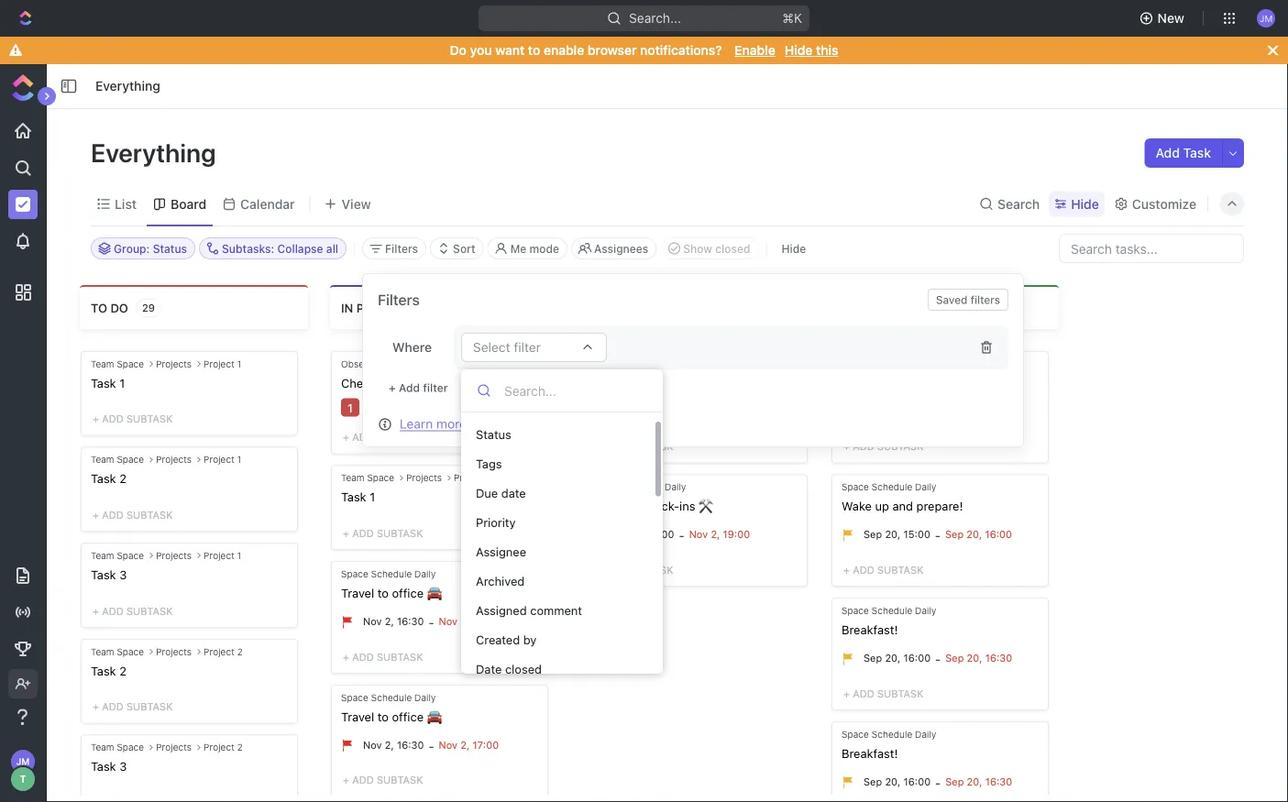 Task type: vqa. For each thing, say whether or not it's contained in the screenshot.
option group on the right bottom of page
no



Task type: locate. For each thing, give the bounding box(es) containing it.
assignees button
[[571, 237, 657, 259]]

schedule
[[621, 358, 662, 369], [872, 358, 912, 369], [621, 482, 662, 492], [872, 482, 912, 492], [371, 569, 412, 579], [872, 605, 912, 616], [371, 692, 412, 703], [872, 729, 912, 739]]

0 vertical spatial space schedule daily breakfast!
[[842, 605, 936, 636]]

team space up task 1
[[341, 473, 394, 483]]

2 travel from the top
[[341, 709, 374, 723]]

1 check- from the top
[[641, 376, 680, 390]]

browser
[[588, 43, 637, 58]]

1 vertical spatial hide
[[1071, 196, 1099, 211]]

2 project 1 from the top
[[204, 454, 241, 465]]

+ add subtask
[[93, 413, 173, 425], [343, 431, 423, 443], [844, 441, 924, 453], [93, 509, 173, 521], [343, 527, 423, 539], [844, 564, 924, 576], [93, 605, 173, 617], [343, 651, 423, 663], [844, 687, 924, 699], [93, 701, 173, 713], [343, 774, 423, 786]]

2 task 3 from the top
[[91, 760, 127, 773]]

and
[[893, 499, 913, 513]]

project 2 for task 2
[[204, 646, 243, 657]]

2 vertical spatial do
[[591, 499, 607, 513]]

1
[[237, 358, 241, 369], [119, 376, 125, 390], [347, 401, 353, 415], [237, 454, 241, 465], [370, 490, 375, 504], [237, 550, 241, 561]]

do
[[450, 43, 467, 58], [591, 376, 607, 390], [591, 499, 607, 513]]

‎task for ‎task 1
[[91, 376, 116, 390]]

0 vertical spatial project 1
[[204, 358, 241, 369]]

filters
[[971, 293, 1000, 306], [508, 416, 541, 431]]

0 vertical spatial team
[[610, 376, 638, 390]]

select filter
[[473, 340, 541, 355]]

team inside the schedule daily do team check-ins ⚒️
[[610, 499, 638, 513]]

0 vertical spatial travel
[[341, 586, 374, 600]]

office
[[392, 586, 424, 600], [392, 709, 424, 723]]

do you want to enable browser notifications? enable hide this
[[450, 43, 838, 58]]

space schedule daily down 34
[[842, 358, 936, 369]]

2 breakfast! from the top
[[842, 746, 898, 760]]

3
[[119, 568, 127, 581], [119, 760, 127, 773]]

space schedule daily breakfast!
[[842, 605, 936, 636], [842, 729, 936, 760]]

task inside button
[[1183, 145, 1211, 160]]

‎task
[[91, 376, 116, 390], [91, 472, 116, 486]]

29
[[142, 302, 155, 314]]

1 vertical spatial project 1
[[204, 454, 241, 465]]

0 vertical spatial space schedule daily
[[842, 358, 936, 369]]

team space up ‎task 1
[[91, 358, 144, 369]]

filter
[[514, 340, 541, 355], [423, 381, 448, 394]]

1 vertical spatial team
[[610, 499, 638, 513]]

check
[[341, 376, 376, 390]]

2 add subtask from the top
[[603, 564, 673, 576]]

do down select filter dropdown button
[[591, 376, 607, 390]]

0 vertical spatial ‎task
[[91, 376, 116, 390]]

team
[[610, 376, 638, 390], [610, 499, 638, 513]]

1 vertical spatial filter
[[423, 381, 448, 394]]

1 3 from the top
[[119, 568, 127, 581]]

check out rancho obser.
[[341, 376, 482, 390]]

filter right "select"
[[514, 340, 541, 355]]

hide
[[785, 43, 813, 58], [1071, 196, 1099, 211], [782, 242, 806, 255]]

task 1
[[341, 490, 375, 504]]

1 vertical spatial task 3
[[91, 760, 127, 773]]

0 vertical spatial breakfast!
[[842, 623, 898, 636]]

0 vertical spatial filters
[[971, 293, 1000, 306]]

2 check- from the top
[[641, 499, 680, 513]]

team space up ‎task 2
[[91, 454, 144, 465]]

2 office from the top
[[392, 709, 424, 723]]

1 vertical spatial space schedule daily breakfast!
[[842, 729, 936, 760]]

2 vertical spatial hide
[[782, 242, 806, 255]]

1 vertical spatial ins
[[680, 499, 695, 513]]

to
[[528, 43, 540, 58], [91, 301, 107, 315], [378, 586, 389, 600], [378, 709, 389, 723]]

add subtask up the schedule daily do team check-ins ⚒️
[[603, 441, 673, 453]]

1 ⚒️ from the top
[[699, 376, 711, 390]]

project 2
[[454, 473, 493, 483], [204, 646, 243, 657], [204, 742, 243, 753]]

0 vertical spatial filter
[[514, 340, 541, 355]]

team up ‎task 1
[[91, 358, 114, 369]]

⚒️ inside space schedule daily do team check-ins ⚒️
[[699, 376, 711, 390]]

-
[[679, 529, 685, 542], [935, 529, 941, 542], [429, 615, 434, 629], [935, 652, 941, 666], [429, 739, 434, 753], [935, 776, 941, 789]]

1 vertical spatial ‎task
[[91, 472, 116, 486]]

2 🚘 from the top
[[427, 709, 439, 723]]

1 vertical spatial 🚘
[[427, 709, 439, 723]]

travel inside space schedule daily travel to office 🚘
[[341, 709, 374, 723]]

add subtask down the schedule daily do team check-ins ⚒️
[[603, 564, 673, 576]]

2 space schedule daily breakfast! from the top
[[842, 729, 936, 760]]

add subtask
[[603, 441, 673, 453], [603, 564, 673, 576]]

breakfast!
[[842, 623, 898, 636], [842, 746, 898, 760]]

customize button
[[1108, 191, 1202, 217]]

schedule inside space schedule daily do team check-ins ⚒️
[[621, 358, 662, 369]]

1 vertical spatial check-
[[641, 499, 680, 513]]

filters button
[[362, 237, 426, 259]]

prepare!
[[916, 499, 963, 513]]

add task button
[[1145, 138, 1222, 168]]

1 vertical spatial breakfast!
[[842, 746, 898, 760]]

2 vertical spatial project 1
[[204, 550, 241, 561]]

more
[[436, 416, 467, 431]]

1 vertical spatial travel
[[341, 709, 374, 723]]

team space down ‎task 2
[[91, 550, 144, 561]]

1 team from the top
[[610, 376, 638, 390]]

‎task 2
[[91, 472, 127, 486]]

want
[[495, 43, 525, 58]]

⚒️
[[699, 376, 711, 390], [699, 499, 711, 513]]

calendar
[[240, 196, 295, 211]]

filters right saved
[[971, 293, 1000, 306]]

1 office from the top
[[392, 586, 424, 600]]

1 vertical spatial 3
[[119, 760, 127, 773]]

1 horizontal spatial filter
[[514, 340, 541, 355]]

0 vertical spatial ⚒️
[[699, 376, 711, 390]]

1 vertical spatial do
[[591, 376, 607, 390]]

space schedule daily
[[842, 358, 936, 369], [341, 569, 436, 579]]

0 vertical spatial add subtask
[[603, 441, 673, 453]]

team down ‎task 2
[[91, 550, 114, 561]]

space schedule daily up travel to office 🚘
[[341, 569, 436, 579]]

subtask
[[126, 413, 173, 425], [377, 431, 423, 443], [627, 441, 673, 453], [877, 441, 924, 453], [126, 509, 173, 521], [377, 527, 423, 539], [627, 564, 673, 576], [877, 564, 924, 576], [126, 605, 173, 617], [377, 651, 423, 663], [877, 687, 924, 699], [126, 701, 173, 713], [377, 774, 423, 786]]

1 add subtask from the top
[[603, 441, 673, 453]]

0 vertical spatial task 3
[[91, 568, 127, 581]]

0 vertical spatial 3
[[119, 568, 127, 581]]

2 vertical spatial project 2
[[204, 742, 243, 753]]

task 3 for project 1
[[91, 568, 127, 581]]

1 project 1 from the top
[[204, 358, 241, 369]]

+
[[389, 381, 396, 394], [93, 413, 99, 425], [343, 431, 349, 443], [844, 441, 850, 453], [93, 509, 99, 521], [343, 527, 349, 539], [844, 564, 850, 576], [93, 605, 99, 617], [343, 651, 349, 663], [844, 687, 850, 699], [93, 701, 99, 713], [343, 774, 349, 786]]

2 ⚒️ from the top
[[699, 499, 711, 513]]

add inside button
[[1156, 145, 1180, 160]]

everything
[[95, 78, 160, 94], [91, 137, 222, 167]]

1 task 3 from the top
[[91, 568, 127, 581]]

project 1 for ‎task 1
[[204, 358, 241, 369]]

2 team from the top
[[610, 499, 638, 513]]

schedule inside space schedule daily travel to office 🚘
[[371, 692, 412, 703]]

calendar link
[[237, 191, 295, 217]]

obser.
[[446, 376, 482, 390]]

3 project 1 from the top
[[204, 550, 241, 561]]

filter up more
[[423, 381, 448, 394]]

0 horizontal spatial space schedule daily
[[341, 569, 436, 579]]

project
[[204, 358, 235, 369], [204, 454, 235, 465], [454, 473, 485, 483], [204, 550, 235, 561], [204, 646, 235, 657], [204, 742, 235, 753]]

daily inside space schedule daily wake up and prepare!
[[915, 482, 936, 492]]

filter inside dropdown button
[[514, 340, 541, 355]]

customize
[[1132, 196, 1197, 211]]

team inside space schedule daily do team check-ins ⚒️
[[610, 376, 638, 390]]

travel
[[341, 586, 374, 600], [341, 709, 374, 723]]

observatory
[[341, 358, 395, 369]]

rancho
[[401, 376, 443, 390]]

hide inside button
[[782, 242, 806, 255]]

0 horizontal spatial filters
[[508, 416, 541, 431]]

0 vertical spatial check-
[[641, 376, 680, 390]]

task 3
[[91, 568, 127, 581], [91, 760, 127, 773]]

new
[[1158, 11, 1185, 26]]

filters right about
[[508, 416, 541, 431]]

1 vertical spatial ⚒️
[[699, 499, 711, 513]]

notifications?
[[640, 43, 722, 58]]

0 vertical spatial 🚘
[[427, 586, 439, 600]]

1 vertical spatial office
[[392, 709, 424, 723]]

🚘 inside space schedule daily travel to office 🚘
[[427, 709, 439, 723]]

1 ins from the top
[[680, 376, 695, 390]]

⚒️ inside the schedule daily do team check-ins ⚒️
[[699, 499, 711, 513]]

1 ‎task from the top
[[91, 376, 116, 390]]

task
[[1183, 145, 1211, 160], [341, 490, 366, 504], [91, 568, 116, 581], [91, 664, 116, 677], [91, 760, 116, 773]]

space schedule daily travel to office 🚘
[[341, 692, 439, 723]]

add subtask for team
[[603, 441, 673, 453]]

do right date on the left
[[591, 499, 607, 513]]

⌘k
[[782, 11, 802, 26]]

2 3 from the top
[[119, 760, 127, 773]]

1 vertical spatial add subtask
[[603, 564, 673, 576]]

project 1 for ‎task 2
[[204, 454, 241, 465]]

assignees
[[594, 242, 648, 255]]

team
[[91, 358, 114, 369], [91, 454, 114, 465], [341, 473, 365, 483], [91, 550, 114, 561], [91, 646, 114, 657], [91, 742, 114, 753]]

space
[[117, 358, 144, 369], [591, 358, 619, 369], [842, 358, 869, 369], [117, 454, 144, 465], [367, 473, 394, 483], [842, 482, 869, 492], [117, 550, 144, 561], [341, 569, 368, 579], [842, 605, 869, 616], [117, 646, 144, 657], [341, 692, 368, 703], [842, 729, 869, 739], [117, 742, 144, 753]]

team space up 'task 2'
[[91, 646, 144, 657]]

0 horizontal spatial filter
[[423, 381, 448, 394]]

tags
[[476, 457, 502, 471]]

2 ins from the top
[[680, 499, 695, 513]]

project 1
[[204, 358, 241, 369], [204, 454, 241, 465], [204, 550, 241, 561]]

add
[[1156, 145, 1180, 160], [399, 381, 420, 394], [102, 413, 124, 425], [352, 431, 374, 443], [603, 441, 624, 453], [853, 441, 874, 453], [102, 509, 124, 521], [352, 527, 374, 539], [603, 564, 624, 576], [853, 564, 874, 576], [102, 605, 124, 617], [352, 651, 374, 663], [853, 687, 874, 699], [102, 701, 124, 713], [352, 774, 374, 786]]

2 ‎task from the top
[[91, 472, 116, 486]]

0 vertical spatial office
[[392, 586, 424, 600]]

0 vertical spatial everything
[[95, 78, 160, 94]]

project 2 for task 3
[[204, 742, 243, 753]]

1 vertical spatial project 2
[[204, 646, 243, 657]]

progress
[[356, 301, 421, 315]]

1 vertical spatial space schedule daily
[[341, 569, 436, 579]]

search
[[998, 196, 1040, 211]]

3 for project 2
[[119, 760, 127, 773]]

do left you
[[450, 43, 467, 58]]

2
[[119, 472, 127, 486], [487, 473, 493, 483], [237, 646, 243, 657], [119, 664, 127, 677], [237, 742, 243, 753]]

0 vertical spatial ins
[[680, 376, 695, 390]]



Task type: describe. For each thing, give the bounding box(es) containing it.
travel to office 🚘
[[341, 586, 439, 600]]

team up ‎task 2
[[91, 454, 114, 465]]

space schedule daily wake up and prepare!
[[842, 482, 963, 513]]

assignee
[[476, 545, 526, 559]]

this
[[816, 43, 838, 58]]

created by
[[476, 633, 537, 647]]

created
[[476, 633, 520, 647]]

hide inside dropdown button
[[1071, 196, 1099, 211]]

0 vertical spatial do
[[450, 43, 467, 58]]

do inside the schedule daily do team check-ins ⚒️
[[591, 499, 607, 513]]

ins inside space schedule daily do team check-ins ⚒️
[[680, 376, 695, 390]]

team up 'task 2'
[[91, 646, 114, 657]]

project 1 for task 3
[[204, 550, 241, 561]]

due
[[476, 486, 498, 500]]

learn more about filters link
[[400, 416, 541, 431]]

date
[[501, 486, 526, 500]]

search...
[[629, 11, 681, 26]]

list link
[[111, 191, 137, 217]]

0 vertical spatial hide
[[785, 43, 813, 58]]

where
[[392, 340, 432, 355]]

team space down 'task 2'
[[91, 742, 144, 753]]

hide button
[[774, 237, 813, 259]]

office inside space schedule daily travel to office 🚘
[[392, 709, 424, 723]]

board
[[171, 196, 206, 211]]

1 horizontal spatial space schedule daily
[[842, 358, 936, 369]]

0 vertical spatial project 2
[[454, 473, 493, 483]]

Search tasks... text field
[[1060, 235, 1243, 262]]

1 vertical spatial filters
[[508, 416, 541, 431]]

select
[[473, 340, 510, 355]]

1 vertical spatial everything
[[91, 137, 222, 167]]

1 travel from the top
[[341, 586, 374, 600]]

task 3 for project 2
[[91, 760, 127, 773]]

saved filters
[[936, 293, 1000, 306]]

by
[[523, 633, 537, 647]]

learn more about filters
[[400, 416, 541, 431]]

learn
[[400, 416, 433, 431]]

everything link
[[91, 75, 165, 97]]

date closed
[[476, 662, 542, 676]]

daily inside the schedule daily do team check-ins ⚒️
[[665, 482, 686, 492]]

wake
[[842, 499, 872, 513]]

filters
[[385, 242, 418, 255]]

hide button
[[1049, 191, 1105, 217]]

daily inside space schedule daily travel to office 🚘
[[414, 692, 436, 703]]

1 horizontal spatial filters
[[971, 293, 1000, 306]]

closed
[[505, 662, 542, 676]]

schedule daily do team check-ins ⚒️
[[591, 482, 711, 513]]

enable
[[735, 43, 775, 58]]

you
[[470, 43, 492, 58]]

check- inside space schedule daily do team check-ins ⚒️
[[641, 376, 680, 390]]

do inside space schedule daily do team check-ins ⚒️
[[591, 376, 607, 390]]

space schedule daily do team check-ins ⚒️
[[591, 358, 711, 390]]

status
[[476, 428, 511, 441]]

‎task 1
[[91, 376, 125, 390]]

board link
[[167, 191, 206, 217]]

add task
[[1156, 145, 1211, 160]]

daily inside space schedule daily do team check-ins ⚒️
[[665, 358, 686, 369]]

archived
[[476, 574, 525, 588]]

schedule inside space schedule daily wake up and prepare!
[[872, 482, 912, 492]]

1 breakfast! from the top
[[842, 623, 898, 636]]

enable
[[544, 43, 584, 58]]

team up task 1
[[341, 473, 365, 483]]

out
[[379, 376, 398, 390]]

1 🚘 from the top
[[427, 586, 439, 600]]

Search... text field
[[504, 377, 647, 404]]

space inside space schedule daily do team check-ins ⚒️
[[591, 358, 619, 369]]

task 2
[[91, 664, 127, 677]]

ins inside the schedule daily do team check-ins ⚒️
[[680, 499, 695, 513]]

3 for project 1
[[119, 568, 127, 581]]

search button
[[974, 191, 1045, 217]]

space inside space schedule daily travel to office 🚘
[[341, 692, 368, 703]]

34
[[920, 302, 933, 314]]

assigned comment
[[476, 604, 582, 618]]

check- inside the schedule daily do team check-ins ⚒️
[[641, 499, 680, 513]]

1 space schedule daily breakfast! from the top
[[842, 605, 936, 636]]

to inside space schedule daily travel to office 🚘
[[378, 709, 389, 723]]

schedule inside the schedule daily do team check-ins ⚒️
[[621, 482, 662, 492]]

‎task for ‎task 2
[[91, 472, 116, 486]]

to do
[[91, 301, 128, 315]]

assigned
[[476, 604, 527, 618]]

space inside space schedule daily wake up and prepare!
[[842, 482, 869, 492]]

list
[[115, 196, 137, 211]]

in
[[341, 301, 353, 315]]

new button
[[1132, 4, 1196, 33]]

+ add filter
[[389, 381, 448, 394]]

do
[[110, 301, 128, 315]]

team down 'task 2'
[[91, 742, 114, 753]]

add subtask for check-
[[603, 564, 673, 576]]

in progress
[[341, 301, 421, 315]]

up
[[875, 499, 889, 513]]

select filter button
[[461, 333, 607, 362]]

comment
[[530, 604, 582, 618]]

saved
[[936, 293, 968, 306]]

about
[[470, 416, 504, 431]]

priority
[[476, 516, 516, 529]]

due date
[[476, 486, 526, 500]]

date
[[476, 662, 502, 676]]



